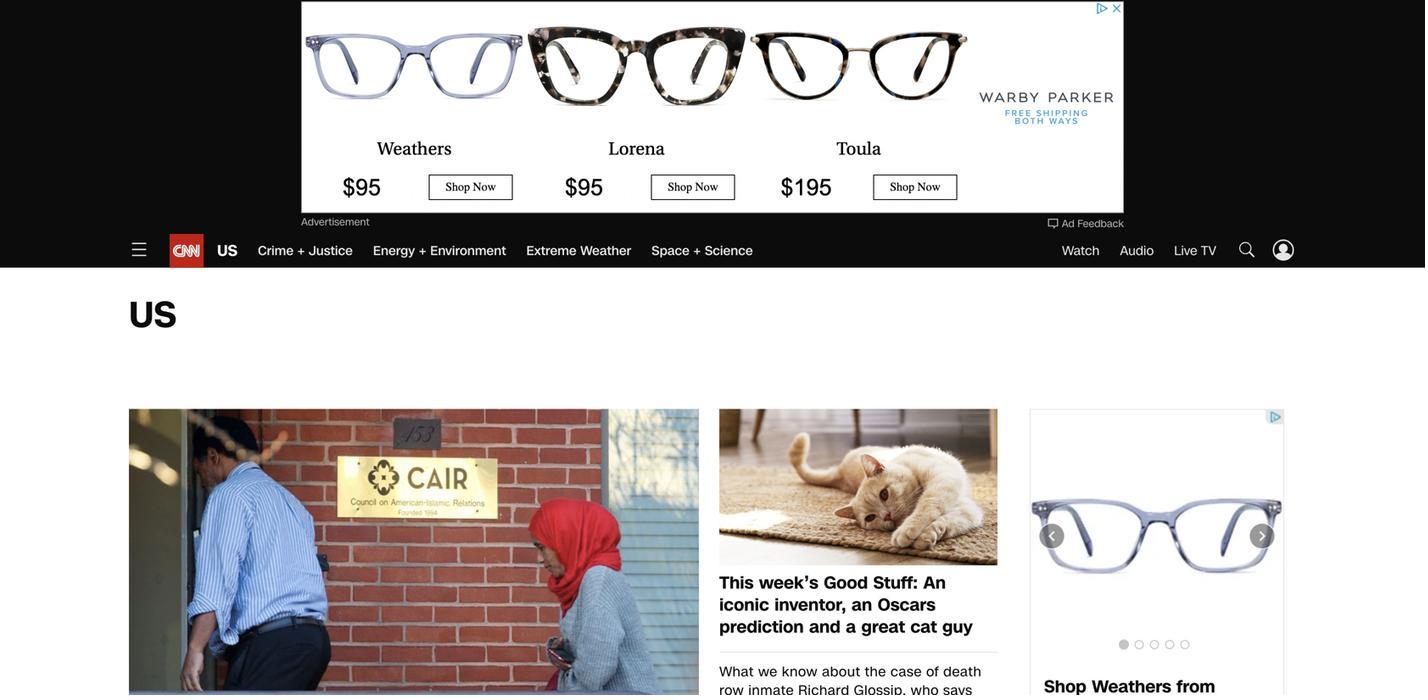 Task type: vqa. For each thing, say whether or not it's contained in the screenshot.
it's
no



Task type: locate. For each thing, give the bounding box(es) containing it.
space
[[652, 242, 690, 260]]

people return to the headquarter of council on american-islamic relations (cair) in washington, thursday, dec. 10, 2015, after getting the go ahead from emergency personal. earlier the building was evacuated after staffers came in contact with a suspicious substance that arrived in the mail. (ap photo/pablo martinez monsivais) image
[[129, 409, 699, 696]]

us
[[217, 241, 238, 262], [129, 291, 176, 341]]

the
[[865, 663, 886, 682]]

richard
[[798, 682, 850, 696]]

weather
[[580, 242, 631, 260]]

guy
[[943, 616, 973, 640]]

+ right crime
[[297, 242, 305, 260]]

0 vertical spatial us
[[217, 241, 238, 262]]

2 horizontal spatial +
[[693, 242, 701, 260]]

us down open menu icon
[[129, 291, 176, 341]]

crime + justice link
[[258, 234, 353, 268]]

crime
[[258, 242, 294, 260]]

3 + from the left
[[693, 242, 701, 260]]

1 horizontal spatial +
[[419, 242, 427, 260]]

oscars
[[878, 594, 936, 618]]

+ for space
[[693, 242, 701, 260]]

feedback
[[1078, 217, 1124, 231]]

+ right energy
[[419, 242, 427, 260]]

0 horizontal spatial +
[[297, 242, 305, 260]]

cat
[[911, 616, 937, 640]]

+
[[297, 242, 305, 260], [419, 242, 427, 260], [693, 242, 701, 260]]

1 vertical spatial us
[[129, 291, 176, 341]]

advertisement element
[[301, 1, 1124, 213]]

cute red scottish fold cat with orange eyes lying on grey textile sofa at home. soft fluffy purebred short hair straight-eared kitty. background, copy space, close up. image
[[719, 409, 998, 566]]

a
[[846, 616, 856, 640]]

ad
[[1062, 217, 1075, 231]]

user avatar image
[[1271, 237, 1296, 263]]

this week's good stuff: an iconic inventor, an oscars prediction and a great cat guy
[[719, 572, 973, 640]]

watch link
[[1062, 242, 1100, 260]]

an
[[923, 572, 946, 596]]

us left crime
[[217, 241, 238, 262]]

know
[[782, 663, 818, 682]]

this
[[719, 572, 754, 596]]

0 horizontal spatial us
[[129, 291, 176, 341]]

tv
[[1201, 242, 1217, 260]]

and
[[809, 616, 841, 640]]

space + science link
[[652, 234, 753, 268]]

good
[[824, 572, 868, 596]]

1 horizontal spatial us
[[217, 241, 238, 262]]

science
[[705, 242, 753, 260]]

extreme weather link
[[527, 234, 631, 268]]

stuff:
[[873, 572, 918, 596]]

live tv
[[1174, 242, 1217, 260]]

audio link
[[1120, 242, 1154, 260]]

+ right space
[[693, 242, 701, 260]]

what
[[719, 663, 754, 682]]

crime + justice
[[258, 242, 353, 260]]

2 + from the left
[[419, 242, 427, 260]]

1 + from the left
[[297, 242, 305, 260]]

of
[[926, 663, 939, 682]]

energy + environment link
[[373, 234, 506, 268]]

live
[[1174, 242, 1198, 260]]



Task type: describe. For each thing, give the bounding box(es) containing it.
audio
[[1120, 242, 1154, 260]]

we
[[758, 663, 778, 682]]

watch
[[1062, 242, 1100, 260]]

extreme
[[527, 242, 577, 260]]

this week's good stuff: an iconic inventor, an oscars prediction and a great cat guy link
[[719, 572, 998, 640]]

search icon image
[[1237, 239, 1257, 260]]

inmate
[[749, 682, 794, 696]]

inventor,
[[775, 594, 846, 618]]

+ for crime
[[297, 242, 305, 260]]

us link
[[204, 234, 238, 268]]

ad feedback
[[1062, 217, 1124, 231]]

prediction
[[719, 616, 804, 640]]

death
[[943, 663, 982, 682]]

an
[[852, 594, 872, 618]]

case
[[891, 663, 922, 682]]

what we know about the case of death row inmate richard glossip, who say link
[[719, 663, 998, 696]]

environment
[[430, 242, 506, 260]]

week's
[[759, 572, 819, 596]]

great
[[861, 616, 905, 640]]

energy + environment
[[373, 242, 506, 260]]

justice
[[309, 242, 353, 260]]

open menu icon image
[[129, 239, 149, 260]]

what we know about the case of death row inmate richard glossip, who say
[[719, 663, 982, 696]]

about
[[822, 663, 861, 682]]

live tv link
[[1174, 242, 1217, 260]]

glossip,
[[854, 682, 907, 696]]

space + science
[[652, 242, 753, 260]]

energy
[[373, 242, 415, 260]]

extreme weather
[[527, 242, 631, 260]]

who
[[911, 682, 939, 696]]

iconic
[[719, 594, 769, 618]]

+ for energy
[[419, 242, 427, 260]]

row
[[719, 682, 744, 696]]

us inside us link
[[217, 241, 238, 262]]



